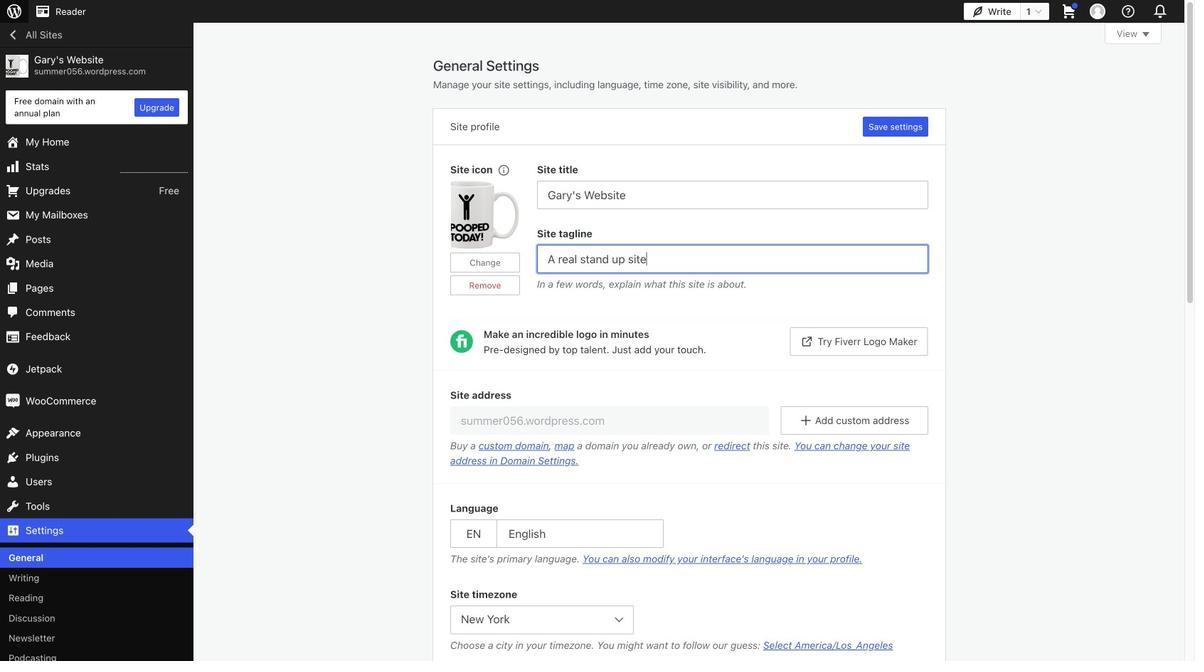 Task type: vqa. For each thing, say whether or not it's contained in the screenshot.
the bottom Task complete image
no



Task type: describe. For each thing, give the bounding box(es) containing it.
my profile image
[[1090, 4, 1106, 19]]

fiverr small logo image
[[450, 330, 473, 353]]

closed image
[[1143, 32, 1150, 37]]

highest hourly views 0 image
[[120, 164, 188, 173]]

manage your notifications image
[[1151, 1, 1170, 21]]



Task type: locate. For each thing, give the bounding box(es) containing it.
group
[[450, 162, 537, 312], [537, 162, 929, 209], [537, 226, 929, 295], [433, 370, 946, 484], [450, 501, 929, 570], [450, 587, 929, 656]]

my shopping cart image
[[1061, 3, 1078, 20]]

more information image
[[497, 163, 510, 176]]

None text field
[[537, 181, 929, 209]]

None text field
[[537, 245, 929, 273], [450, 406, 769, 435], [537, 245, 929, 273], [450, 406, 769, 435]]

img image
[[6, 362, 20, 376], [6, 394, 20, 408]]

0 vertical spatial img image
[[6, 362, 20, 376]]

main content
[[433, 23, 1162, 661]]

help image
[[1120, 3, 1137, 20]]

1 vertical spatial img image
[[6, 394, 20, 408]]

2 img image from the top
[[6, 394, 20, 408]]

manage your sites image
[[6, 3, 23, 20]]

1 img image from the top
[[6, 362, 20, 376]]



